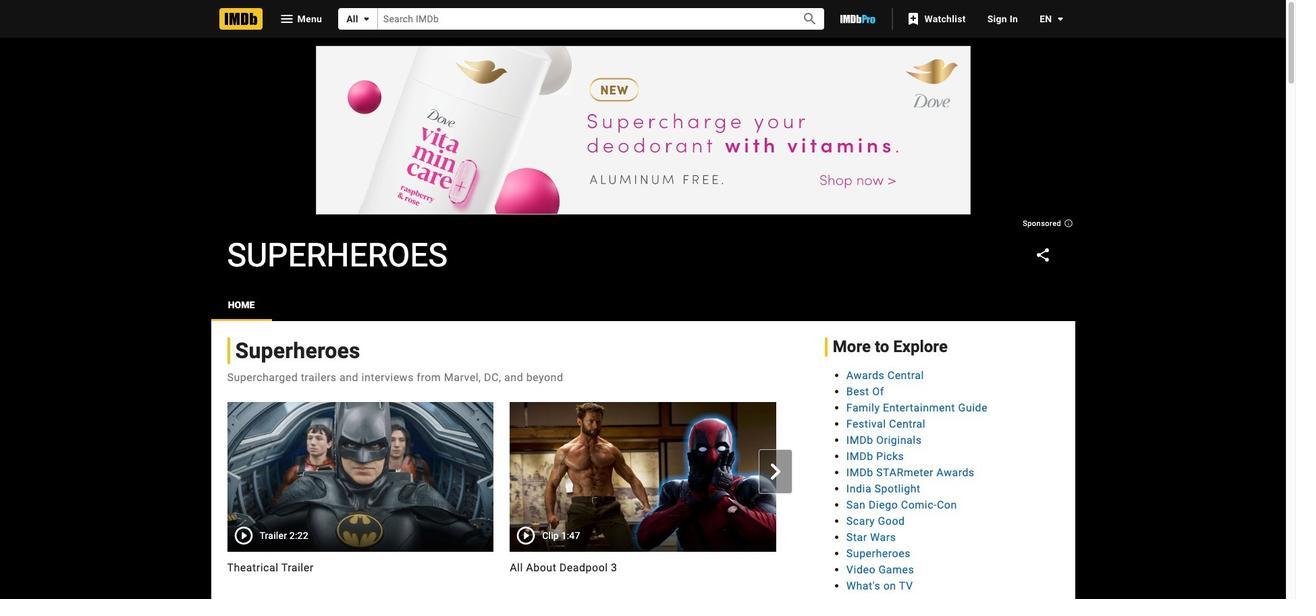 Task type: vqa. For each thing, say whether or not it's contained in the screenshot.
That
no



Task type: locate. For each thing, give the bounding box(es) containing it.
watchlist image
[[906, 11, 922, 27]]

arrow drop down image
[[359, 11, 375, 27]]

share on social media image
[[1035, 247, 1051, 263]]

None field
[[378, 8, 787, 29]]

None search field
[[339, 8, 825, 30]]

official trailer image
[[793, 403, 1059, 553]]

submit search image
[[802, 11, 819, 27]]

menu image
[[279, 11, 295, 27]]

theatrical trailer image
[[227, 403, 494, 553]]

group
[[211, 403, 1059, 593], [227, 403, 494, 593], [227, 403, 494, 553], [510, 403, 777, 593], [510, 403, 777, 553], [793, 403, 1059, 593], [793, 403, 1059, 553]]

tab list
[[211, 289, 1076, 322]]

arrow drop down image
[[1053, 11, 1069, 27]]

sponsored content section
[[316, 46, 1074, 226]]



Task type: describe. For each thing, give the bounding box(es) containing it.
all about deadpool 3 image
[[510, 403, 777, 553]]

chevron right inline image
[[768, 464, 784, 481]]

home image
[[219, 8, 262, 30]]

Search IMDb text field
[[378, 8, 787, 29]]



